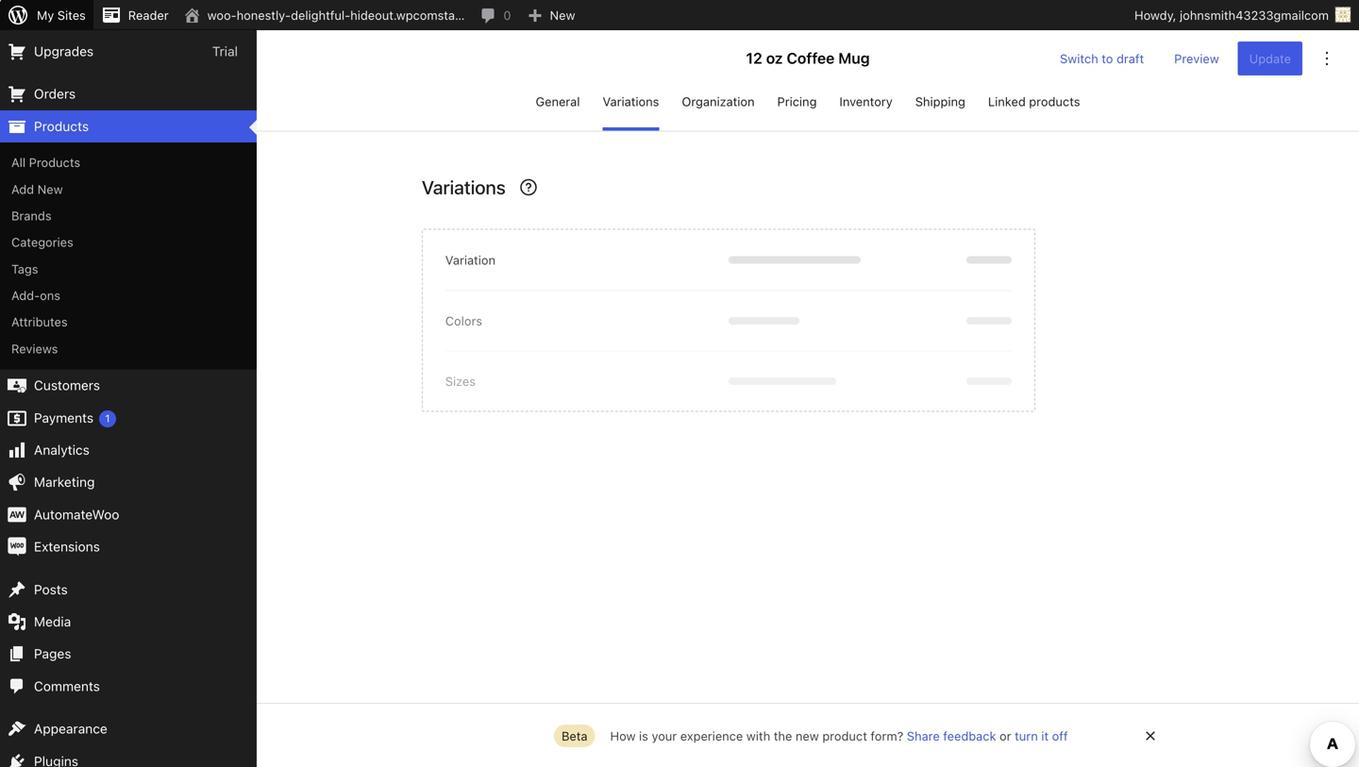 Task type: describe. For each thing, give the bounding box(es) containing it.
customers
[[34, 378, 100, 393]]

categories link
[[0, 229, 257, 256]]

automatewoo link
[[0, 499, 257, 531]]

0
[[503, 8, 511, 22]]

appearance link
[[0, 713, 257, 745]]

comments
[[34, 678, 100, 694]]

switch
[[1060, 51, 1098, 66]]

general
[[536, 94, 580, 109]]

new
[[796, 729, 819, 743]]

tags link
[[0, 256, 257, 282]]

feedback
[[943, 729, 996, 743]]

marketing link
[[0, 466, 257, 499]]

variations button
[[603, 87, 659, 131]]

with
[[746, 729, 770, 743]]

experience
[[680, 729, 743, 743]]

analytics
[[34, 442, 90, 458]]

sites
[[57, 8, 86, 22]]

honestly-
[[237, 8, 291, 22]]

trial
[[212, 43, 238, 59]]

update button
[[1238, 42, 1302, 76]]

reader link
[[93, 0, 176, 30]]

orders
[[34, 86, 76, 102]]

toolbar navigation
[[0, 0, 1359, 34]]

upgrades
[[34, 43, 94, 59]]

pricing
[[777, 94, 817, 109]]

new link
[[519, 0, 583, 30]]

all products link
[[0, 149, 257, 176]]

extensions link
[[0, 531, 257, 563]]

variations inside tab list
[[603, 94, 659, 109]]

update
[[1249, 51, 1291, 66]]

your
[[652, 729, 677, 743]]

brands
[[11, 209, 52, 223]]

new inside "link"
[[550, 8, 575, 22]]

linked
[[988, 94, 1026, 109]]

hideout.wpcomsta…
[[350, 8, 465, 22]]

howdy,
[[1135, 8, 1176, 22]]

switch to draft
[[1060, 51, 1144, 66]]

draft
[[1117, 51, 1144, 66]]

add new link
[[0, 176, 257, 202]]

how
[[610, 729, 636, 743]]

posts link
[[0, 574, 257, 606]]

is
[[639, 729, 648, 743]]

general button
[[536, 87, 580, 131]]

turn
[[1015, 729, 1038, 743]]

ons
[[40, 288, 60, 303]]

jetpack
[[34, 11, 82, 27]]

categories
[[11, 235, 73, 249]]

attributes
[[11, 315, 68, 329]]

all
[[11, 155, 26, 169]]

posts
[[34, 582, 68, 597]]

organization button
[[682, 87, 755, 131]]

products
[[1029, 94, 1080, 109]]

woo-honestly-delightful-hideout.wpcomsta… link
[[176, 0, 472, 30]]

my
[[37, 8, 54, 22]]

form?
[[871, 729, 903, 743]]



Task type: vqa. For each thing, say whether or not it's contained in the screenshot.
the Reader
yes



Task type: locate. For each thing, give the bounding box(es) containing it.
12
[[746, 49, 762, 67]]

products up add new
[[29, 155, 80, 169]]

add
[[11, 182, 34, 196]]

inventory
[[839, 94, 893, 109]]

pricing button
[[777, 87, 817, 131]]

attributes link
[[0, 309, 257, 335]]

products link
[[0, 110, 257, 143]]

new
[[550, 8, 575, 22], [37, 182, 63, 196]]

products inside products link
[[34, 118, 89, 134]]

marketing
[[34, 474, 95, 490]]

0 vertical spatial new
[[550, 8, 575, 22]]

switch to draft button
[[1049, 42, 1155, 76]]

share feedback button
[[907, 729, 996, 743]]

my sites link
[[0, 0, 93, 30]]

pages link
[[0, 638, 257, 670]]

variations inside 'block: product section' document
[[422, 176, 506, 198]]

mug
[[838, 49, 870, 67]]

variations right general
[[603, 94, 659, 109]]

turn it off button
[[1015, 729, 1068, 743]]

new inside 'link'
[[37, 182, 63, 196]]

it
[[1041, 729, 1049, 743]]

reviews link
[[0, 335, 257, 362]]

oz
[[766, 49, 783, 67]]

tab list containing general
[[257, 87, 1359, 131]]

preview
[[1174, 51, 1219, 65]]

the
[[774, 729, 792, 743]]

1 vertical spatial variations
[[422, 176, 506, 198]]

woo-
[[207, 8, 237, 22]]

brands link
[[0, 202, 257, 229]]

0 link
[[472, 0, 519, 30]]

share
[[907, 729, 940, 743]]

product editor top bar. region
[[257, 30, 1359, 131]]

variations left view helper text image on the left top of page
[[422, 176, 506, 198]]

0 vertical spatial products
[[34, 118, 89, 134]]

1 vertical spatial new
[[37, 182, 63, 196]]

howdy, johnsmith43233gmailcom
[[1135, 8, 1329, 22]]

preview link
[[1163, 42, 1230, 76]]

colors
[[445, 314, 482, 328]]

0 vertical spatial variations
[[603, 94, 659, 109]]

how is your experience with the new product form? share feedback or turn it off
[[610, 729, 1068, 743]]

1
[[105, 412, 110, 425]]

shipping
[[915, 94, 965, 109]]

products inside all products link
[[29, 155, 80, 169]]

media
[[34, 614, 71, 630]]

new right 0
[[550, 8, 575, 22]]

list box
[[422, 0, 1035, 84]]

add-ons link
[[0, 282, 257, 309]]

options image
[[1316, 47, 1338, 70]]

variation
[[445, 253, 495, 267]]

off
[[1052, 729, 1068, 743]]

block: product section document
[[422, 176, 1035, 457]]

shipping button
[[915, 87, 965, 131]]

new down all products
[[37, 182, 63, 196]]

product
[[822, 729, 867, 743]]

0 horizontal spatial variations
[[422, 176, 506, 198]]

appearance
[[34, 721, 107, 737]]

add new
[[11, 182, 63, 196]]

comments link
[[0, 670, 257, 703]]

1 vertical spatial products
[[29, 155, 80, 169]]

linked products
[[988, 94, 1080, 109]]

reader
[[128, 8, 169, 22]]

sizes
[[445, 374, 476, 388]]

add-ons
[[11, 288, 60, 303]]

list item
[[422, 0, 1035, 17]]

beta
[[562, 729, 588, 743]]

pages
[[34, 646, 71, 662]]

reviews
[[11, 342, 58, 356]]

products down orders
[[34, 118, 89, 134]]

1 horizontal spatial variations
[[603, 94, 659, 109]]

coffee
[[787, 49, 835, 67]]

media link
[[0, 606, 257, 638]]

linked products button
[[988, 87, 1080, 131]]

to
[[1102, 51, 1113, 66]]

view helper text image
[[517, 176, 540, 199]]

0 horizontal spatial new
[[37, 182, 63, 196]]

1 horizontal spatial new
[[550, 8, 575, 22]]

woo-honestly-delightful-hideout.wpcomsta…
[[207, 8, 465, 22]]

or
[[1000, 729, 1011, 743]]

add-
[[11, 288, 40, 303]]

tab list
[[257, 87, 1359, 131]]

12 oz coffee mug
[[746, 49, 870, 67]]

inventory button
[[839, 87, 893, 131]]

orders link
[[0, 78, 257, 110]]

hide this message image
[[1139, 725, 1162, 748]]

johnsmith43233gmailcom
[[1180, 8, 1329, 22]]

my sites
[[37, 8, 86, 22]]

tags
[[11, 262, 38, 276]]

customers link
[[0, 370, 257, 402]]

organization
[[682, 94, 755, 109]]

payments 1
[[34, 410, 110, 425]]

payments
[[34, 410, 94, 425]]

automatewoo
[[34, 507, 119, 522]]



